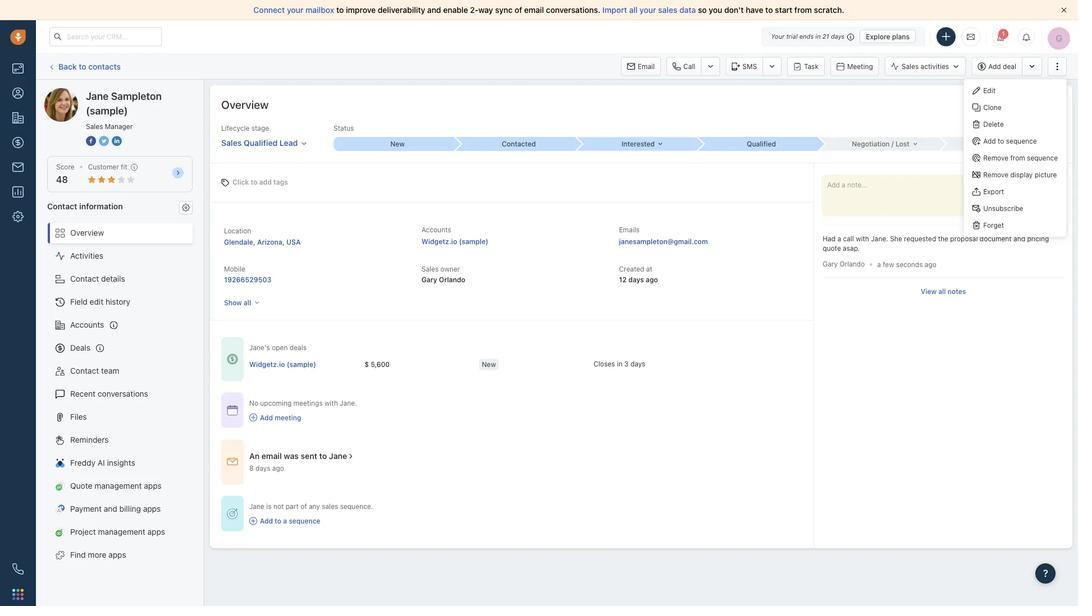 Task type: locate. For each thing, give the bounding box(es) containing it.
stage
[[252, 124, 269, 132]]

sales up facebook circled image
[[86, 123, 103, 130]]

remove
[[984, 154, 1009, 162], [984, 171, 1009, 179]]

container_wx8msf4aqz5i3rn1 image left 8
[[227, 457, 238, 468]]

to inside add to a sequence link
[[275, 518, 282, 526]]

apps down payment and billing apps
[[148, 528, 165, 537]]

(sample) down the deals
[[287, 361, 316, 369]]

glendale, arizona, usa link
[[224, 238, 301, 246]]

freddy
[[70, 459, 96, 468]]

1 horizontal spatial all
[[630, 5, 638, 15]]

score
[[56, 163, 75, 171]]

0 horizontal spatial your
[[287, 5, 304, 15]]

churned
[[999, 140, 1027, 148]]

2 horizontal spatial and
[[1014, 235, 1026, 243]]

0 vertical spatial sequence
[[1007, 137, 1038, 145]]

1 horizontal spatial qualified
[[747, 140, 777, 148]]

1 horizontal spatial in
[[816, 33, 821, 40]]

container_wx8msf4aqz5i3rn1 image left no
[[227, 405, 238, 416]]

from right start
[[795, 5, 813, 15]]

won
[[979, 140, 993, 148]]

1 horizontal spatial new
[[482, 361, 496, 369]]

accounts inside accounts widgetz.io (sample)
[[422, 226, 452, 234]]

show all
[[224, 299, 251, 307]]

1 vertical spatial from
[[1011, 154, 1026, 162]]

contact down activities at left
[[70, 275, 99, 284]]

sales
[[902, 63, 919, 70], [86, 123, 103, 130], [221, 138, 242, 148], [422, 266, 439, 273]]

contact down 48 button
[[47, 202, 77, 211]]

container_wx8msf4aqz5i3rn1 image left 'add to a sequence'
[[250, 518, 257, 526]]

and inside had a call with jane. she requested the proposal document and pricing quote asap.
[[1014, 235, 1026, 243]]

widgetz.io (sample) link up 'owner' on the top
[[422, 238, 489, 246]]

0 vertical spatial remove
[[984, 154, 1009, 162]]

0 vertical spatial overview
[[221, 98, 269, 111]]

orlando down asap.
[[840, 260, 866, 268]]

2 horizontal spatial ago
[[925, 261, 937, 268]]

(sample) up 'owner' on the top
[[459, 238, 489, 246]]

1 horizontal spatial email
[[525, 5, 544, 15]]

1 vertical spatial all
[[939, 288, 947, 296]]

1 horizontal spatial gary
[[823, 260, 838, 268]]

in left 21
[[816, 33, 821, 40]]

1 vertical spatial ago
[[646, 276, 659, 284]]

and left enable
[[428, 5, 441, 15]]

sales left data
[[659, 5, 678, 15]]

add to sequence
[[984, 137, 1038, 145]]

1 vertical spatial overview
[[70, 228, 104, 238]]

to
[[337, 5, 344, 15], [766, 5, 774, 15], [79, 62, 86, 71], [999, 137, 1005, 145], [251, 178, 258, 186], [320, 452, 327, 461], [275, 518, 282, 526]]

row
[[250, 354, 709, 377]]

add meeting
[[260, 414, 301, 422]]

created
[[620, 266, 645, 273]]

2 vertical spatial all
[[244, 299, 251, 307]]

0 vertical spatial orlando
[[840, 260, 866, 268]]

management up payment and billing apps
[[95, 482, 142, 491]]

5,600
[[371, 361, 390, 369]]

jane. inside had a call with jane. she requested the proposal document and pricing quote asap.
[[872, 235, 889, 243]]

2 horizontal spatial all
[[939, 288, 947, 296]]

orlando
[[840, 260, 866, 268], [439, 276, 466, 284]]

2 vertical spatial contact
[[70, 367, 99, 376]]

add down 'is'
[[260, 518, 273, 526]]

a left few
[[878, 261, 882, 268]]

widgetz.io up 'owner' on the top
[[422, 238, 458, 246]]

0 horizontal spatial sales
[[322, 503, 338, 511]]

1 horizontal spatial overview
[[221, 98, 269, 111]]

1 horizontal spatial and
[[428, 5, 441, 15]]

remove down won / churned button
[[984, 154, 1009, 162]]

email up 8 days ago
[[262, 452, 282, 461]]

1 / from the left
[[892, 140, 894, 148]]

arizona,
[[257, 238, 285, 246]]

8 days ago
[[250, 465, 284, 473]]

1 horizontal spatial jane.
[[872, 235, 889, 243]]

1 container_wx8msf4aqz5i3rn1 image from the top
[[227, 457, 238, 468]]

apps right billing
[[143, 505, 161, 514]]

linkedin circled image
[[112, 135, 122, 147]]

0 vertical spatial from
[[795, 5, 813, 15]]

0 vertical spatial container_wx8msf4aqz5i3rn1 image
[[227, 457, 238, 468]]

2 vertical spatial and
[[104, 505, 117, 514]]

freshworks switcher image
[[12, 590, 24, 601]]

apps right more on the left of page
[[109, 551, 126, 560]]

add inside add meeting 'link'
[[260, 414, 273, 422]]

show
[[224, 299, 242, 307]]

/ inside "link"
[[892, 140, 894, 148]]

click to add tags
[[233, 178, 288, 186]]

1 vertical spatial and
[[1014, 235, 1026, 243]]

all for show all
[[244, 299, 251, 307]]

contact for contact team
[[70, 367, 99, 376]]

sequence for remove from sequence
[[1028, 154, 1059, 162]]

1 vertical spatial sales
[[322, 503, 338, 511]]

don't
[[725, 5, 744, 15]]

sales left 'owner' on the top
[[422, 266, 439, 273]]

from down churned
[[1011, 154, 1026, 162]]

0 vertical spatial contact
[[47, 202, 77, 211]]

sales for sales activities
[[902, 63, 919, 70]]

jane. for meetings
[[340, 399, 357, 407]]

deal
[[1004, 63, 1017, 70]]

phone image
[[12, 564, 24, 575]]

0 vertical spatial email
[[525, 5, 544, 15]]

all right view
[[939, 288, 947, 296]]

0 horizontal spatial overview
[[70, 228, 104, 238]]

1 vertical spatial jane.
[[340, 399, 357, 407]]

/
[[892, 140, 894, 148], [995, 140, 997, 148]]

of left any
[[301, 503, 307, 511]]

1 vertical spatial accounts
[[70, 321, 104, 330]]

sales down lifecycle at the left of page
[[221, 138, 242, 148]]

email right the sync
[[525, 5, 544, 15]]

enable
[[444, 5, 468, 15]]

sales for sales manager
[[86, 123, 103, 130]]

1 horizontal spatial widgetz.io (sample) link
[[422, 238, 489, 246]]

a left call
[[838, 235, 842, 243]]

jane sampleton (sample) down contacts
[[67, 88, 159, 97]]

0 horizontal spatial /
[[892, 140, 894, 148]]

gary inside sales owner gary orlando
[[422, 276, 438, 284]]

a inside had a call with jane. she requested the proposal document and pricing quote asap.
[[838, 235, 842, 243]]

negotiation / lost button
[[819, 137, 941, 151]]

all right import
[[630, 5, 638, 15]]

deals
[[290, 344, 307, 352]]

files
[[70, 413, 87, 422]]

1 vertical spatial remove
[[984, 171, 1009, 179]]

project
[[70, 528, 96, 537]]

your right import
[[640, 5, 657, 15]]

0 horizontal spatial all
[[244, 299, 251, 307]]

payment
[[70, 505, 102, 514]]

sales right any
[[322, 503, 338, 511]]

(sample) up manager
[[127, 88, 159, 97]]

contact for contact details
[[70, 275, 99, 284]]

1 vertical spatial in
[[617, 360, 623, 368]]

quote management apps
[[70, 482, 162, 491]]

add inside 'add deal' button
[[989, 63, 1002, 70]]

pricing
[[1028, 235, 1050, 243]]

0 horizontal spatial jane.
[[340, 399, 357, 407]]

container_wx8msf4aqz5i3rn1 image left widgetz.io (sample)
[[227, 354, 238, 365]]

glendale,
[[224, 238, 256, 246]]

and left pricing
[[1014, 235, 1026, 243]]

0 horizontal spatial ago
[[272, 465, 284, 473]]

2 / from the left
[[995, 140, 997, 148]]

0 vertical spatial widgetz.io
[[422, 238, 458, 246]]

overview up activities at left
[[70, 228, 104, 238]]

you
[[709, 5, 723, 15]]

sequence down jane is not part of any sales sequence.
[[289, 518, 321, 526]]

in left 3
[[617, 360, 623, 368]]

0 vertical spatial management
[[95, 482, 142, 491]]

1 vertical spatial orlando
[[439, 276, 466, 284]]

sales left activities
[[902, 63, 919, 70]]

1 horizontal spatial of
[[515, 5, 523, 15]]

0 horizontal spatial accounts
[[70, 321, 104, 330]]

orlando down 'owner' on the top
[[439, 276, 466, 284]]

deals
[[70, 344, 90, 353]]

1 vertical spatial management
[[98, 528, 145, 537]]

sequence up remove from sequence
[[1007, 137, 1038, 145]]

add left deal
[[989, 63, 1002, 70]]

days down created
[[629, 276, 644, 284]]

days
[[832, 33, 845, 40], [629, 276, 644, 284], [631, 360, 646, 368], [256, 465, 271, 473]]

accounts widgetz.io (sample)
[[422, 226, 489, 246]]

1 horizontal spatial ago
[[646, 276, 659, 284]]

new link
[[334, 137, 455, 151]]

0 horizontal spatial orlando
[[439, 276, 466, 284]]

status
[[334, 124, 354, 132]]

sequence up picture
[[1028, 154, 1059, 162]]

facebook circled image
[[86, 135, 96, 147]]

gary down quote
[[823, 260, 838, 268]]

0 vertical spatial widgetz.io (sample) link
[[422, 238, 489, 246]]

a down "not"
[[283, 518, 287, 526]]

remove for remove from sequence
[[984, 154, 1009, 162]]

customer
[[88, 163, 119, 171]]

phone element
[[7, 559, 29, 581]]

have
[[746, 5, 764, 15]]

add inside add to a sequence link
[[260, 518, 273, 526]]

1 vertical spatial sequence
[[1028, 154, 1059, 162]]

1 vertical spatial gary
[[422, 276, 438, 284]]

0 horizontal spatial widgetz.io
[[250, 361, 285, 369]]

asap.
[[844, 245, 861, 253]]

days right 3
[[631, 360, 646, 368]]

display
[[1011, 171, 1034, 179]]

/ for negotiation
[[892, 140, 894, 148]]

0 horizontal spatial in
[[617, 360, 623, 368]]

contacted
[[502, 140, 536, 148]]

0 vertical spatial ago
[[925, 261, 937, 268]]

email
[[525, 5, 544, 15], [262, 452, 282, 461]]

and left billing
[[104, 505, 117, 514]]

1 vertical spatial a
[[878, 261, 882, 268]]

of right the sync
[[515, 5, 523, 15]]

1 horizontal spatial your
[[640, 5, 657, 15]]

recent conversations
[[70, 390, 148, 399]]

(sample) up the sales manager
[[86, 105, 128, 117]]

with right meetings
[[325, 399, 338, 407]]

1 horizontal spatial widgetz.io
[[422, 238, 458, 246]]

accounts up deals
[[70, 321, 104, 330]]

2 remove from the top
[[984, 171, 1009, 179]]

with for meetings
[[325, 399, 338, 407]]

more
[[88, 551, 106, 560]]

jane. right meetings
[[340, 399, 357, 407]]

sampleton inside jane sampleton (sample)
[[111, 90, 162, 102]]

contact details
[[70, 275, 125, 284]]

mobile 19266529503
[[224, 266, 272, 284]]

team
[[101, 367, 119, 376]]

1 vertical spatial widgetz.io
[[250, 361, 285, 369]]

export
[[984, 188, 1005, 196]]

(sample) inside row
[[287, 361, 316, 369]]

apps for project management apps
[[148, 528, 165, 537]]

meeting button
[[831, 57, 880, 76]]

connect your mailbox link
[[254, 5, 337, 15]]

with inside had a call with jane. she requested the proposal document and pricing quote asap.
[[857, 235, 870, 243]]

/ right the won
[[995, 140, 997, 148]]

21
[[823, 33, 830, 40]]

an email was sent to jane
[[250, 452, 347, 461]]

sequence for add to sequence
[[1007, 137, 1038, 145]]

0 vertical spatial with
[[857, 235, 870, 243]]

1 horizontal spatial a
[[838, 235, 842, 243]]

12
[[620, 276, 627, 284]]

add down upcoming in the left bottom of the page
[[260, 414, 273, 422]]

1 horizontal spatial accounts
[[422, 226, 452, 234]]

had
[[823, 235, 836, 243]]

0 vertical spatial a
[[838, 235, 842, 243]]

2 horizontal spatial a
[[878, 261, 882, 268]]

container_wx8msf4aqz5i3rn1 image
[[227, 354, 238, 365], [227, 405, 238, 416], [250, 414, 257, 422], [347, 453, 355, 461], [250, 518, 257, 526]]

1 horizontal spatial /
[[995, 140, 997, 148]]

sales qualified lead link
[[221, 133, 308, 149]]

sampleton down contacts
[[86, 88, 125, 97]]

0 vertical spatial all
[[630, 5, 638, 15]]

overview
[[221, 98, 269, 111], [70, 228, 104, 238]]

sales qualified lead
[[221, 138, 298, 148]]

container_wx8msf4aqz5i3rn1 image right sent
[[347, 453, 355, 461]]

1 vertical spatial container_wx8msf4aqz5i3rn1 image
[[227, 509, 238, 520]]

1 horizontal spatial with
[[857, 235, 870, 243]]

widgetz.io (sample)
[[250, 361, 316, 369]]

1 vertical spatial new
[[482, 361, 496, 369]]

accounts up 'owner' on the top
[[422, 226, 452, 234]]

1 vertical spatial email
[[262, 452, 282, 461]]

ago inside created at 12 days ago
[[646, 276, 659, 284]]

row containing closes in 3 days
[[250, 354, 709, 377]]

container_wx8msf4aqz5i3rn1 image down no
[[250, 414, 257, 422]]

1 horizontal spatial from
[[1011, 154, 1026, 162]]

0 vertical spatial jane.
[[872, 235, 889, 243]]

1 vertical spatial contact
[[70, 275, 99, 284]]

1 remove from the top
[[984, 154, 1009, 162]]

jane down contacts
[[86, 90, 109, 102]]

remove up 'export'
[[984, 171, 1009, 179]]

all right show
[[244, 299, 251, 307]]

0 horizontal spatial new
[[391, 140, 405, 148]]

any
[[309, 503, 320, 511]]

1 vertical spatial with
[[325, 399, 338, 407]]

won / churned button
[[941, 137, 1062, 151]]

0 horizontal spatial widgetz.io (sample) link
[[250, 360, 316, 370]]

history
[[106, 298, 130, 307]]

jane sampleton (sample) up manager
[[86, 90, 162, 117]]

qualified
[[244, 138, 278, 148], [747, 140, 777, 148]]

(sample)
[[127, 88, 159, 97], [86, 105, 128, 117], [459, 238, 489, 246], [287, 361, 316, 369]]

0 horizontal spatial with
[[325, 399, 338, 407]]

jane. left she
[[872, 235, 889, 243]]

remove display picture
[[984, 171, 1058, 179]]

management down payment and billing apps
[[98, 528, 145, 537]]

container_wx8msf4aqz5i3rn1 image inside add to a sequence link
[[250, 518, 257, 526]]

management for project
[[98, 528, 145, 537]]

add deal button
[[972, 57, 1023, 76]]

0 horizontal spatial email
[[262, 452, 282, 461]]

sampleton up manager
[[111, 90, 162, 102]]

she
[[891, 235, 903, 243]]

widgetz.io (sample) link down open
[[250, 360, 316, 370]]

/ left lost
[[892, 140, 894, 148]]

container_wx8msf4aqz5i3rn1 image left 'is'
[[227, 509, 238, 520]]

send email image
[[968, 32, 976, 41]]

your left mailbox
[[287, 5, 304, 15]]

sales inside sales qualified lead link
[[221, 138, 242, 148]]

contact up recent
[[70, 367, 99, 376]]

widgetz.io down jane's
[[250, 361, 285, 369]]

with right call
[[857, 235, 870, 243]]

0 horizontal spatial a
[[283, 518, 287, 526]]

payment and billing apps
[[70, 505, 161, 514]]

ai
[[98, 459, 105, 468]]

new inside row
[[482, 361, 496, 369]]

0 vertical spatial in
[[816, 33, 821, 40]]

ago down 'at'
[[646, 276, 659, 284]]

gary down accounts widgetz.io (sample)
[[422, 276, 438, 284]]

apps up payment and billing apps
[[144, 482, 162, 491]]

ago down was
[[272, 465, 284, 473]]

0 vertical spatial sales
[[659, 5, 678, 15]]

2 vertical spatial a
[[283, 518, 287, 526]]

data
[[680, 5, 696, 15]]

connect
[[254, 5, 285, 15]]

add down delete
[[984, 137, 997, 145]]

a
[[838, 235, 842, 243], [878, 261, 882, 268], [283, 518, 287, 526]]

jane
[[67, 88, 84, 97], [86, 90, 109, 102], [329, 452, 347, 461], [250, 503, 265, 511]]

1 vertical spatial of
[[301, 503, 307, 511]]

0 vertical spatial accounts
[[422, 226, 452, 234]]

add meeting link
[[250, 413, 357, 423]]

proposal
[[951, 235, 979, 243]]

overview up lifecycle stage
[[221, 98, 269, 111]]

click
[[233, 178, 249, 186]]

0 horizontal spatial gary
[[422, 276, 438, 284]]

container_wx8msf4aqz5i3rn1 image
[[227, 457, 238, 468], [227, 509, 238, 520]]

lost
[[896, 140, 910, 148]]

emails janesampleton@gmail.com
[[620, 226, 708, 246]]

0 horizontal spatial qualified
[[244, 138, 278, 148]]

ago right seconds
[[925, 261, 937, 268]]

and
[[428, 5, 441, 15], [1014, 235, 1026, 243], [104, 505, 117, 514]]



Task type: vqa. For each thing, say whether or not it's contained in the screenshot.
Had
yes



Task type: describe. For each thing, give the bounding box(es) containing it.
task
[[805, 63, 819, 71]]

meetings
[[294, 399, 323, 407]]

field
[[70, 298, 88, 307]]

jane left 'is'
[[250, 503, 265, 511]]

/ for won
[[995, 140, 997, 148]]

add for add deal
[[989, 63, 1002, 70]]

fit
[[121, 163, 127, 171]]

(sample) inside accounts widgetz.io (sample)
[[459, 238, 489, 246]]

explore
[[867, 33, 891, 40]]

48 button
[[56, 175, 68, 185]]

your trial ends in 21 days
[[772, 33, 845, 40]]

plans
[[893, 33, 910, 40]]

mobile
[[224, 266, 245, 273]]

apps for quote management apps
[[144, 482, 162, 491]]

days right 8
[[256, 465, 271, 473]]

unsubscribe
[[984, 205, 1024, 213]]

apps for find more apps
[[109, 551, 126, 560]]

0 horizontal spatial and
[[104, 505, 117, 514]]

mng settings image
[[182, 204, 190, 212]]

1 horizontal spatial orlando
[[840, 260, 866, 268]]

sales owner gary orlando
[[422, 266, 466, 284]]

2 your from the left
[[640, 5, 657, 15]]

interested link
[[577, 137, 698, 151]]

edit
[[90, 298, 104, 307]]

add to a sequence
[[260, 518, 321, 526]]

1 vertical spatial widgetz.io (sample) link
[[250, 360, 316, 370]]

explore plans
[[867, 33, 910, 40]]

add for add to a sequence
[[260, 518, 273, 526]]

0 horizontal spatial from
[[795, 5, 813, 15]]

import
[[603, 5, 628, 15]]

your
[[772, 33, 785, 40]]

container_wx8msf4aqz5i3rn1 image inside add meeting 'link'
[[250, 414, 257, 422]]

a few seconds ago
[[878, 261, 937, 268]]

won / churned link
[[941, 137, 1062, 151]]

negotiation
[[853, 140, 890, 148]]

remove for remove display picture
[[984, 171, 1009, 179]]

1 link
[[993, 28, 1010, 45]]

Search your CRM... text field
[[49, 27, 162, 46]]

jane right sent
[[329, 452, 347, 461]]

meeting
[[275, 414, 301, 422]]

view all notes link
[[922, 287, 967, 296]]

jane. for call
[[872, 235, 889, 243]]

activities
[[70, 252, 103, 261]]

recent
[[70, 390, 96, 399]]

qualified link
[[698, 137, 819, 151]]

project management apps
[[70, 528, 165, 537]]

negotiation / lost
[[853, 140, 910, 148]]

days right 21
[[832, 33, 845, 40]]

activities
[[921, 63, 950, 70]]

lifecycle stage
[[221, 124, 269, 132]]

widgetz.io inside widgetz.io (sample) link
[[250, 361, 285, 369]]

billing
[[120, 505, 141, 514]]

contact for contact information
[[47, 202, 77, 211]]

add
[[259, 178, 272, 186]]

find more apps
[[70, 551, 126, 560]]

tags
[[274, 178, 288, 186]]

jane is not part of any sales sequence.
[[250, 503, 373, 511]]

emails
[[620, 226, 640, 234]]

lifecycle
[[221, 124, 250, 132]]

accounts for accounts widgetz.io (sample)
[[422, 226, 452, 234]]

no upcoming meetings with jane.
[[250, 399, 357, 407]]

remove from sequence
[[984, 154, 1059, 162]]

2 vertical spatial ago
[[272, 465, 284, 473]]

back to contacts
[[58, 62, 121, 71]]

add for add to sequence
[[984, 137, 997, 145]]

days inside created at 12 days ago
[[629, 276, 644, 284]]

improve
[[346, 5, 376, 15]]

sales for sales qualified lead
[[221, 138, 242, 148]]

days inside row
[[631, 360, 646, 368]]

created at 12 days ago
[[620, 266, 659, 284]]

the
[[939, 235, 949, 243]]

call button
[[667, 57, 701, 76]]

lead
[[280, 138, 298, 148]]

0 vertical spatial of
[[515, 5, 523, 15]]

document
[[980, 235, 1012, 243]]

insights
[[107, 459, 135, 468]]

was
[[284, 452, 299, 461]]

accounts for accounts
[[70, 321, 104, 330]]

import all your sales data link
[[603, 5, 699, 15]]

with for call
[[857, 235, 870, 243]]

back
[[58, 62, 77, 71]]

0 vertical spatial gary
[[823, 260, 838, 268]]

0 vertical spatial new
[[391, 140, 405, 148]]

email button
[[621, 57, 661, 76]]

48
[[56, 175, 68, 185]]

contacted link
[[455, 137, 577, 151]]

no
[[250, 399, 258, 407]]

connect your mailbox to improve deliverability and enable 2-way sync of email conversations. import all your sales data so you don't have to start from scratch.
[[254, 5, 845, 15]]

widgetz.io inside accounts widgetz.io (sample)
[[422, 238, 458, 246]]

janesampleton@gmail.com link
[[620, 236, 708, 247]]

add deal
[[989, 63, 1017, 70]]

19266529503
[[224, 276, 272, 284]]

to inside back to contacts link
[[79, 62, 86, 71]]

sms button
[[726, 57, 763, 76]]

call
[[844, 235, 855, 243]]

add for add meeting
[[260, 414, 273, 422]]

customize
[[992, 101, 1026, 108]]

way
[[479, 5, 493, 15]]

orlando inside sales owner gary orlando
[[439, 276, 466, 284]]

clone
[[984, 104, 1002, 112]]

management for quote
[[95, 482, 142, 491]]

1 your from the left
[[287, 5, 304, 15]]

close image
[[1062, 7, 1068, 13]]

information
[[79, 202, 123, 211]]

jane down the back
[[67, 88, 84, 97]]

location
[[224, 227, 251, 235]]

had a call with jane. she requested the proposal document and pricing quote asap.
[[823, 235, 1050, 253]]

(sample) inside jane sampleton (sample)
[[86, 105, 128, 117]]

conversations
[[98, 390, 148, 399]]

back to contacts link
[[47, 58, 121, 75]]

0 horizontal spatial of
[[301, 503, 307, 511]]

so
[[699, 5, 707, 15]]

0 vertical spatial and
[[428, 5, 441, 15]]

twitter circled image
[[99, 135, 109, 147]]

jane inside jane sampleton (sample)
[[86, 90, 109, 102]]

janesampleton@gmail.com
[[620, 238, 708, 246]]

all for view all notes
[[939, 288, 947, 296]]

customize overview
[[992, 101, 1056, 108]]

overview
[[1028, 101, 1056, 108]]

customer fit
[[88, 163, 127, 171]]

2 vertical spatial sequence
[[289, 518, 321, 526]]

gary orlando
[[823, 260, 866, 268]]

jane's
[[250, 344, 270, 352]]

trial
[[787, 33, 798, 40]]

sales inside sales owner gary orlando
[[422, 266, 439, 273]]

field edit history
[[70, 298, 130, 307]]

2 container_wx8msf4aqz5i3rn1 image from the top
[[227, 509, 238, 520]]

1 horizontal spatial sales
[[659, 5, 678, 15]]

call link
[[667, 57, 701, 76]]

email
[[638, 63, 655, 71]]



